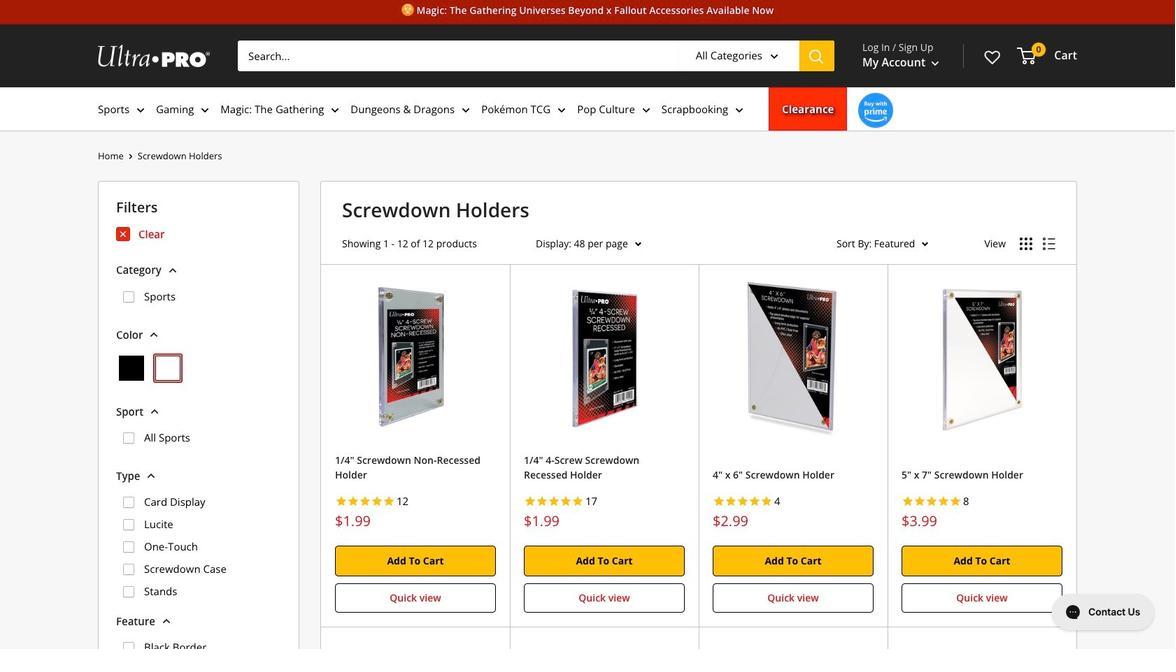 Task type: vqa. For each thing, say whether or not it's contained in the screenshot.
RATED 5.0 OUT OF 5 STARS 37 REVIEWS element
no



Task type: locate. For each thing, give the bounding box(es) containing it.
display products as grid image
[[1020, 238, 1033, 250]]

None checkbox
[[123, 433, 134, 444], [123, 497, 134, 508], [123, 542, 134, 553], [123, 433, 134, 444], [123, 497, 134, 508], [123, 542, 134, 553]]

4 reviews element
[[774, 495, 780, 509]]

rated 4.8 out of 5 stars 17 reviews element
[[524, 492, 685, 513]]

None search field
[[238, 41, 835, 72]]

display products as list image
[[1043, 238, 1056, 250]]

1 vertical spatial arrow bottom image
[[150, 332, 158, 338]]

arrow bottom image
[[168, 268, 177, 273], [150, 332, 158, 338], [151, 409, 159, 415]]

12 reviews element
[[397, 495, 409, 509]]

0 horizontal spatial arrow bottom image
[[147, 473, 156, 479]]

arrow bottom image
[[770, 54, 779, 60], [147, 473, 156, 479], [162, 619, 171, 625]]

17 reviews element
[[586, 495, 598, 509]]

1 vertical spatial list
[[98, 148, 222, 165]]

None checkbox
[[123, 291, 134, 303], [123, 520, 134, 531], [123, 564, 134, 576], [123, 587, 134, 598], [123, 643, 134, 650], [123, 291, 134, 303], [123, 520, 134, 531], [123, 564, 134, 576], [123, 587, 134, 598], [123, 643, 134, 650]]

search image
[[810, 49, 824, 64]]

black image
[[119, 356, 144, 381]]

1 horizontal spatial arrow bottom image
[[162, 619, 171, 625]]

list
[[98, 88, 1077, 131], [98, 148, 222, 165], [116, 486, 281, 604]]

1/4" screwdown non-recessed holder | ultra pro international image
[[335, 278, 496, 439]]

ultra pro international image
[[98, 45, 210, 67]]

5" x 7" screwdown holder | ultra pro international image
[[902, 278, 1063, 439]]

2 horizontal spatial arrow bottom image
[[770, 54, 779, 60]]

clear image
[[155, 356, 181, 381]]

0 vertical spatial arrow bottom image
[[168, 268, 177, 273]]



Task type: describe. For each thing, give the bounding box(es) containing it.
2 vertical spatial arrow bottom image
[[151, 409, 159, 415]]

0 vertical spatial list
[[98, 88, 1077, 131]]

Search... text field
[[238, 41, 678, 72]]

1/4" 4-screw screwdown recessed holder | ultra pro international image
[[524, 278, 685, 439]]

rated 4.8 out of 5 stars 4 reviews element
[[713, 492, 874, 513]]

8 reviews element
[[963, 495, 969, 509]]

1 vertical spatial arrow bottom image
[[147, 473, 156, 479]]

0 vertical spatial arrow bottom image
[[770, 54, 779, 60]]

arrow right image
[[129, 154, 133, 160]]

2 vertical spatial list
[[116, 486, 281, 604]]

2 vertical spatial arrow bottom image
[[162, 619, 171, 625]]

rated 5.0 out of 5 stars 12 reviews element
[[335, 492, 496, 513]]

close image
[[120, 232, 126, 237]]

rated 5.0 out of 5 stars 8 reviews element
[[902, 492, 1063, 513]]

4" x 6" screwdown holder | ultra pro international image
[[713, 278, 874, 439]]



